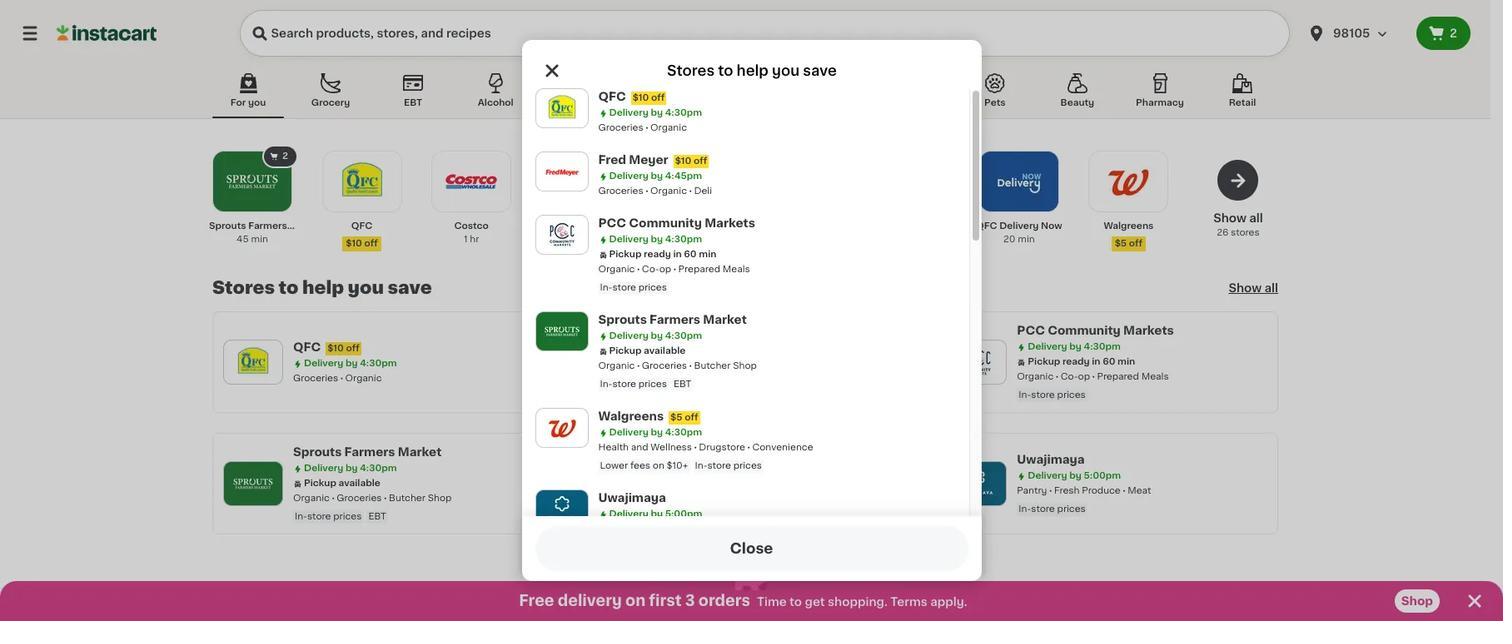 Task type: vqa. For each thing, say whether or not it's contained in the screenshot.
and within Stores to help you save 'tab panel'
yes



Task type: locate. For each thing, give the bounding box(es) containing it.
community
[[629, 217, 702, 229], [781, 222, 837, 231], [1048, 325, 1121, 337]]

1 horizontal spatial $10+
[[724, 505, 745, 514]]

organic groceries butcher shop
[[599, 362, 757, 371], [293, 494, 452, 503]]

in-store prices for organic
[[600, 283, 667, 292]]

45
[[237, 235, 249, 244]]

ebt for organic
[[674, 380, 692, 389]]

wellness down 'drugstore'
[[708, 487, 749, 496]]

1 vertical spatial wellness
[[708, 487, 749, 496]]

0 vertical spatial shop
[[733, 362, 757, 371]]

health inside stores to help you save 'tab panel'
[[655, 487, 686, 496]]

markets inside stores to help you save dialog
[[705, 217, 756, 229]]

pickup ready in 60 min inside stores to help you save 'tab panel'
[[1028, 357, 1136, 367]]

1 vertical spatial on
[[710, 505, 721, 514]]

meals for organic
[[723, 265, 750, 274]]

delivery by 5:00pm inside stores to help you save 'tab panel'
[[1028, 472, 1122, 481]]

shop for deli
[[428, 494, 452, 503]]

lower for deli
[[657, 505, 685, 514]]

fees down the health and wellness drugstore convenience
[[631, 462, 651, 471]]

0 vertical spatial wellness
[[651, 443, 692, 452]]

4:45pm inside stores to help you save 'tab panel'
[[722, 359, 759, 368]]

1 vertical spatial sprouts
[[599, 314, 647, 326]]

free
[[519, 594, 555, 609]]

$5 for deli
[[728, 457, 740, 466]]

fred meyer $10 off down groceries organic deli
[[664, 222, 718, 248]]

1 vertical spatial pickup available
[[304, 479, 381, 488]]

show up 26
[[1214, 212, 1247, 224]]

stores to help you save inside stores to help you save 'tab panel'
[[212, 279, 432, 297]]

pickup ready in 60 min for organic
[[609, 250, 717, 259]]

20
[[1004, 235, 1016, 244]]

deli
[[694, 187, 712, 196], [751, 374, 769, 383]]

delivery by 5:00pm for deli
[[1028, 472, 1122, 481]]

1 horizontal spatial delivery by 5:00pm
[[1028, 472, 1122, 481]]

butcher inside stores to help you save dialog
[[694, 362, 731, 371]]

uwajimaya inside stores to help you save dialog
[[599, 492, 666, 504]]

1 vertical spatial $10+
[[724, 505, 745, 514]]

show all 26 stores
[[1214, 212, 1264, 237]]

farmers
[[248, 222, 287, 231], [650, 314, 701, 326], [345, 447, 395, 458]]

pcc community markets inside stores to help you save dialog
[[599, 217, 756, 229]]

fees inside stores to help you save dialog
[[631, 462, 651, 471]]

1 vertical spatial 5:00pm
[[665, 510, 703, 519]]

drugstore
[[699, 443, 746, 452]]

groceries organic
[[599, 123, 687, 132], [293, 374, 382, 383]]

0 horizontal spatial in
[[674, 250, 682, 259]]

wellness for health and wellness drugstore convenience
[[651, 443, 692, 452]]

ready
[[644, 250, 671, 259], [1063, 357, 1090, 367]]

lower inside stores to help you save 'tab panel'
[[657, 505, 685, 514]]

groceries organic deli
[[599, 187, 712, 196]]

available inside stores to help you save dialog
[[644, 347, 686, 356]]

5:00pm
[[1084, 472, 1122, 481], [665, 510, 703, 519]]

sprouts farmers market for deli
[[293, 447, 442, 458]]

4:45pm up groceries organic deli
[[665, 172, 702, 181]]

1 vertical spatial 60
[[1103, 357, 1116, 367]]

0 horizontal spatial uwajimaya
[[599, 492, 666, 504]]

1 horizontal spatial co-
[[1061, 372, 1079, 382]]

1 horizontal spatial meals
[[1142, 372, 1169, 382]]

2 inside stores to help you save 'tab panel'
[[282, 152, 288, 161]]

1 vertical spatial walgreens $5 off
[[599, 411, 699, 422]]

walgreens down the health and wellness drugstore convenience
[[655, 454, 721, 466]]

co-
[[642, 265, 660, 274], [1061, 372, 1079, 382]]

walgreens for organic
[[599, 411, 664, 422]]

stores to help you save inside stores to help you save dialog
[[667, 64, 837, 77]]

market inside sprouts farmers market 45 min
[[289, 222, 323, 231]]

orders
[[699, 594, 751, 609]]

shop button
[[1395, 590, 1441, 613]]

groceries organic for organic
[[599, 123, 687, 132]]

sprouts inside stores to help you save dialog
[[599, 314, 647, 326]]

organic groceries butcher shop inside stores to help you save 'tab panel'
[[293, 494, 452, 503]]

in
[[674, 250, 682, 259], [1092, 357, 1101, 367]]

0 vertical spatial lower fees on $10+ in-store prices
[[600, 462, 762, 471]]

1 vertical spatial sprouts farmers market
[[293, 447, 442, 458]]

delivery by 4:45pm up groceries organic deli
[[609, 172, 702, 181]]

in-store prices ebt inside stores to help you save 'tab panel'
[[295, 512, 386, 522]]

uwajimaya logo image
[[543, 491, 581, 529]]

shop inside stores to help you save dialog
[[733, 362, 757, 371]]

min inside the qfc delivery now 20 min
[[1018, 235, 1035, 244]]

help
[[737, 64, 769, 77], [302, 279, 344, 297]]

lower inside stores to help you save dialog
[[600, 462, 628, 471]]

organic groceries butcher shop for deli
[[293, 494, 452, 503]]

markets for deli
[[1124, 325, 1174, 337]]

pets
[[985, 98, 1006, 107]]

metropolitan market $10 off
[[538, 222, 634, 248]]

to inside dialog
[[718, 64, 734, 77]]

1 horizontal spatial uwajimaya
[[1018, 454, 1085, 466]]

show down stores
[[1229, 282, 1262, 294]]

you inside for you button
[[248, 98, 266, 107]]

fred inside stores to help you save dialog
[[599, 154, 627, 166]]

pcc
[[599, 217, 627, 229], [757, 222, 779, 231], [1018, 325, 1046, 337]]

fees inside stores to help you save 'tab panel'
[[687, 505, 707, 514]]

2 horizontal spatial pcc
[[1018, 325, 1046, 337]]

op inside stores to help you save dialog
[[660, 265, 672, 274]]

wellness
[[651, 443, 692, 452], [708, 487, 749, 496]]

health down the health and wellness drugstore convenience
[[655, 487, 686, 496]]

butcher
[[694, 362, 731, 371], [389, 494, 426, 503]]

0 vertical spatial ready
[[644, 250, 671, 259]]

pcc community markets for organic
[[599, 217, 756, 229]]

0 vertical spatial meyer
[[629, 154, 669, 166]]

qfc
[[599, 91, 626, 102], [351, 222, 373, 231], [976, 222, 998, 231], [293, 342, 321, 353]]

sprouts farmers market inside stores to help you save dialog
[[599, 314, 747, 326]]

in-store prices
[[600, 283, 667, 292], [1019, 391, 1086, 400], [1019, 505, 1086, 514]]

0 horizontal spatial ready
[[644, 250, 671, 259]]

ready inside stores to help you save dialog
[[644, 250, 671, 259]]

0 horizontal spatial sprouts
[[209, 222, 246, 231]]

$10+ down the health and wellness
[[724, 505, 745, 514]]

delivery by 5:00pm inside stores to help you save dialog
[[609, 510, 703, 519]]

meals inside stores to help you save 'tab panel'
[[1142, 372, 1169, 382]]

walgreens $5 off up the health and wellness drugstore convenience
[[599, 411, 699, 422]]

1 horizontal spatial available
[[644, 347, 686, 356]]

shop for organic
[[733, 362, 757, 371]]

0 vertical spatial save
[[803, 64, 837, 77]]

1 horizontal spatial you
[[348, 279, 384, 297]]

to left get
[[790, 597, 802, 608]]

0 horizontal spatial meals
[[723, 265, 750, 274]]

0 vertical spatial walgreens
[[1104, 222, 1154, 231]]

0 horizontal spatial stores
[[212, 279, 275, 297]]

ebt inside stores to help you save 'tab panel'
[[369, 512, 386, 522]]

qfc inside the qfc delivery now 20 min
[[976, 222, 998, 231]]

and inside stores to help you save 'tab panel'
[[688, 487, 705, 496]]

2 horizontal spatial to
[[790, 597, 802, 608]]

60 for organic
[[684, 250, 697, 259]]

delivery by 4:45pm inside stores to help you save 'tab panel'
[[666, 359, 759, 368]]

in-store prices ebt inside stores to help you save dialog
[[600, 380, 692, 389]]

and for health and wellness
[[688, 487, 705, 496]]

uwajimaya up fresh
[[1018, 454, 1085, 466]]

1 vertical spatial fred meyer $10 off
[[664, 222, 718, 248]]

0 vertical spatial 2
[[1451, 27, 1458, 39]]

0 vertical spatial co-
[[642, 265, 660, 274]]

qfc $10 off inside stores to help you save dialog
[[599, 91, 665, 102]]

on
[[653, 462, 665, 471], [710, 505, 721, 514], [626, 594, 646, 609]]

0 vertical spatial on
[[653, 462, 665, 471]]

lower fees on $10+ in-store prices inside stores to help you save 'tab panel'
[[657, 505, 819, 514]]

1 horizontal spatial save
[[803, 64, 837, 77]]

walgreens $5 off right now at the right of the page
[[1104, 222, 1154, 248]]

0 vertical spatial help
[[737, 64, 769, 77]]

and down the health and wellness drugstore convenience
[[688, 487, 705, 496]]

close button
[[535, 527, 969, 572]]

you inside stores to help you save dialog
[[772, 64, 800, 77]]

2 horizontal spatial you
[[772, 64, 800, 77]]

instacart image
[[57, 23, 157, 43]]

meals for deli
[[1142, 372, 1169, 382]]

1 horizontal spatial sprouts farmers market
[[599, 314, 747, 326]]

on for deli
[[710, 505, 721, 514]]

farmers for deli
[[345, 447, 395, 458]]

0 horizontal spatial 4:45pm
[[665, 172, 702, 181]]

0 horizontal spatial op
[[660, 265, 672, 274]]

2 vertical spatial ebt
[[369, 512, 386, 522]]

4:45pm for organic
[[665, 172, 702, 181]]

health right walgreens logo
[[599, 443, 629, 452]]

prepared inside stores to help you save dialog
[[679, 265, 721, 274]]

sprouts farmers market for organic
[[599, 314, 747, 326]]

wellness inside stores to help you save dialog
[[651, 443, 692, 452]]

prepared inside stores to help you save 'tab panel'
[[1098, 372, 1140, 382]]

health
[[599, 443, 629, 452], [655, 487, 686, 496]]

organic co-op prepared meals for deli
[[1018, 372, 1169, 382]]

0 vertical spatial sprouts farmers market
[[599, 314, 747, 326]]

1 horizontal spatial to
[[718, 64, 734, 77]]

groceries organic inside stores to help you save dialog
[[599, 123, 687, 132]]

pickup
[[609, 250, 642, 259], [609, 347, 642, 356], [1028, 357, 1061, 367], [304, 479, 337, 488]]

26
[[1217, 228, 1229, 237]]

2 vertical spatial walgreens
[[655, 454, 721, 466]]

show for show all 26 stores
[[1214, 212, 1247, 224]]

by
[[651, 108, 663, 117], [651, 172, 663, 181], [651, 235, 663, 244], [651, 332, 663, 341], [1070, 342, 1082, 352], [346, 359, 358, 368], [708, 359, 720, 368], [651, 428, 663, 437], [346, 464, 358, 473], [708, 472, 720, 481], [1070, 472, 1082, 481], [651, 510, 663, 519]]

all inside "show all 26 stores"
[[1250, 212, 1264, 224]]

market inside metropolitan market $10 off
[[601, 222, 634, 231]]

retail button
[[1207, 70, 1279, 118]]

ebt button
[[378, 70, 449, 118]]

delivery by 4:45pm
[[609, 172, 702, 181], [666, 359, 759, 368]]

sprouts farmers market 45 min
[[209, 222, 323, 244]]

close
[[730, 542, 773, 556]]

60
[[684, 250, 697, 259], [1103, 357, 1116, 367]]

60 inside stores to help you save dialog
[[684, 250, 697, 259]]

1 vertical spatial fred
[[664, 222, 685, 231]]

and for health and wellness drugstore convenience
[[631, 443, 649, 452]]

in-store prices for deli
[[1019, 391, 1086, 400]]

prices
[[639, 283, 667, 292], [639, 380, 667, 389], [1058, 391, 1086, 400], [734, 462, 762, 471], [791, 505, 819, 514], [1058, 505, 1086, 514], [333, 512, 362, 522]]

deli inside stores to help you save dialog
[[694, 187, 712, 196]]

0 horizontal spatial available
[[339, 479, 381, 488]]

2
[[1451, 27, 1458, 39], [282, 152, 288, 161]]

0 vertical spatial $10+
[[667, 462, 689, 471]]

1 horizontal spatial shop
[[733, 362, 757, 371]]

walgreens logo image
[[543, 409, 581, 447]]

and right walgreens logo
[[631, 443, 649, 452]]

4:30pm
[[665, 108, 702, 117], [665, 235, 702, 244], [665, 332, 702, 341], [1084, 342, 1121, 352], [360, 359, 397, 368], [665, 428, 702, 437], [360, 464, 397, 473], [722, 472, 759, 481]]

walgreens right now at the right of the page
[[1104, 222, 1154, 231]]

$10+ inside stores to help you save dialog
[[667, 462, 689, 471]]

market inside stores to help you save dialog
[[703, 314, 747, 326]]

2 vertical spatial meyer
[[686, 342, 726, 353]]

on left first at the bottom
[[626, 594, 646, 609]]

1 vertical spatial organic groceries butcher shop
[[293, 494, 452, 503]]

meals inside stores to help you save dialog
[[723, 265, 750, 274]]

lower fees on $10+ in-store prices inside stores to help you save dialog
[[600, 462, 762, 471]]

stores down 45
[[212, 279, 275, 297]]

pharmacy button
[[1125, 70, 1196, 118]]

organic groceries butcher shop inside stores to help you save dialog
[[599, 362, 757, 371]]

fred meyer $10 off up groceries organic deli
[[599, 154, 708, 166]]

ready inside stores to help you save 'tab panel'
[[1063, 357, 1090, 367]]

delivery by 4:45pm for organic
[[609, 172, 702, 181]]

fred meyer $10 off
[[599, 154, 708, 166], [664, 222, 718, 248]]

0 horizontal spatial to
[[279, 279, 299, 297]]

lower fees on $10+ in-store prices
[[600, 462, 762, 471], [657, 505, 819, 514]]

2 vertical spatial qfc $10 off
[[293, 342, 360, 353]]

1 horizontal spatial health
[[655, 487, 686, 496]]

farmers inside stores to help you save dialog
[[650, 314, 701, 326]]

on for organic
[[653, 462, 665, 471]]

0 horizontal spatial pickup ready in 60 min
[[609, 250, 717, 259]]

1 horizontal spatial prepared
[[1098, 372, 1140, 382]]

pickup ready in 60 min inside stores to help you save dialog
[[609, 250, 717, 259]]

4:45pm
[[665, 172, 702, 181], [722, 359, 759, 368]]

pickup available inside stores to help you save dialog
[[609, 347, 686, 356]]

4:45pm inside stores to help you save dialog
[[665, 172, 702, 181]]

to right wholesale "button"
[[718, 64, 734, 77]]

market
[[289, 222, 323, 231], [601, 222, 634, 231], [703, 314, 747, 326], [398, 447, 442, 458]]

1 vertical spatial butcher
[[389, 494, 426, 503]]

in for organic
[[674, 250, 682, 259]]

to down sprouts farmers market 45 min
[[279, 279, 299, 297]]

1 vertical spatial $5
[[671, 413, 683, 422]]

pets button
[[960, 70, 1031, 118]]

community for deli
[[1048, 325, 1121, 337]]

0 horizontal spatial help
[[302, 279, 344, 297]]

available
[[644, 347, 686, 356], [339, 479, 381, 488]]

op inside stores to help you save 'tab panel'
[[1079, 372, 1091, 382]]

wellness inside stores to help you save 'tab panel'
[[708, 487, 749, 496]]

1 horizontal spatial 2
[[1451, 27, 1458, 39]]

min inside stores to help you save dialog
[[699, 250, 717, 259]]

pcc community markets
[[599, 217, 756, 229], [757, 222, 877, 231], [1018, 325, 1174, 337]]

fees down the health and wellness
[[687, 505, 707, 514]]

ebt inside stores to help you save dialog
[[674, 380, 692, 389]]

1 vertical spatial you
[[248, 98, 266, 107]]

pcc community markets logo image
[[543, 216, 581, 254]]

$10+ down the health and wellness drugstore convenience
[[667, 462, 689, 471]]

organic co-op prepared meals inside stores to help you save 'tab panel'
[[1018, 372, 1169, 382]]

2 horizontal spatial community
[[1048, 325, 1121, 337]]

wholesale
[[636, 98, 686, 107]]

walgreens $5 off down the health and wellness drugstore convenience
[[655, 454, 755, 466]]

5:00pm down the health and wellness
[[665, 510, 703, 519]]

fees
[[631, 462, 651, 471], [687, 505, 707, 514]]

beauty
[[1061, 98, 1095, 107]]

prepared for deli
[[1098, 372, 1140, 382]]

on inside stores to help you save dialog
[[653, 462, 665, 471]]

delivery by 4:45pm down fred meyer
[[666, 359, 759, 368]]

$5 inside stores to help you save dialog
[[671, 413, 683, 422]]

groceries
[[599, 123, 644, 132], [599, 187, 644, 196], [642, 362, 687, 371], [293, 374, 338, 383], [655, 374, 701, 383], [337, 494, 382, 503]]

co- inside stores to help you save 'tab panel'
[[1061, 372, 1079, 382]]

1 vertical spatial in-store prices
[[1019, 391, 1086, 400]]

0 horizontal spatial wellness
[[651, 443, 692, 452]]

and
[[631, 443, 649, 452], [688, 487, 705, 496]]

0 vertical spatial organic groceries butcher shop
[[599, 362, 757, 371]]

1 horizontal spatial lower
[[657, 505, 685, 514]]

pickup ready in 60 min
[[609, 250, 717, 259], [1028, 357, 1136, 367]]

organic
[[651, 123, 687, 132], [651, 187, 687, 196], [599, 265, 635, 274], [599, 362, 635, 371], [1018, 372, 1054, 382], [345, 374, 382, 383], [293, 494, 330, 503]]

2 horizontal spatial on
[[710, 505, 721, 514]]

walgreens inside stores to help you save dialog
[[599, 411, 664, 422]]

0 vertical spatial stores to help you save
[[667, 64, 837, 77]]

fees for organic
[[631, 462, 651, 471]]

stores to help you save
[[667, 64, 837, 77], [212, 279, 432, 297]]

time
[[757, 597, 787, 608]]

0 vertical spatial health
[[599, 443, 629, 452]]

0 vertical spatial uwajimaya
[[1018, 454, 1085, 466]]

0 horizontal spatial fees
[[631, 462, 651, 471]]

organic co-op prepared meals for organic
[[599, 265, 750, 274]]

min
[[251, 235, 268, 244], [1018, 235, 1035, 244], [699, 250, 717, 259], [1118, 357, 1136, 367]]

in-store prices inside stores to help you save dialog
[[600, 283, 667, 292]]

0 vertical spatial in
[[674, 250, 682, 259]]

0 vertical spatial pickup ready in 60 min
[[609, 250, 717, 259]]

5:00pm up produce
[[1084, 472, 1122, 481]]

free delivery on first 3 orders time to get shopping. terms apply.
[[519, 594, 968, 609]]

shop
[[733, 362, 757, 371], [428, 494, 452, 503], [1402, 596, 1434, 607]]

2 horizontal spatial pcc community markets
[[1018, 325, 1174, 337]]

on inside stores to help you save 'tab panel'
[[710, 505, 721, 514]]

qfc inside qfc $10 off
[[351, 222, 373, 231]]

on up the health and wellness
[[653, 462, 665, 471]]

1 vertical spatial ready
[[1063, 357, 1090, 367]]

delivery by 4:30pm
[[609, 108, 702, 117], [609, 235, 702, 244], [609, 332, 702, 341], [1028, 342, 1121, 352], [304, 359, 397, 368], [609, 428, 702, 437], [304, 464, 397, 473], [666, 472, 759, 481]]

in-
[[600, 283, 613, 292], [600, 380, 613, 389], [1019, 391, 1032, 400], [695, 462, 708, 471], [752, 505, 765, 514], [1019, 505, 1032, 514], [295, 512, 307, 522]]

delivery by 5:00pm
[[1028, 472, 1122, 481], [609, 510, 703, 519]]

shop inside button
[[1402, 596, 1434, 607]]

0 vertical spatial fees
[[631, 462, 651, 471]]

all
[[1250, 212, 1264, 224], [1265, 282, 1279, 294]]

meals
[[723, 265, 750, 274], [1142, 372, 1169, 382]]

farmers inside sprouts farmers market 45 min
[[248, 222, 287, 231]]

lower fees on $10+ in-store prices for organic
[[600, 462, 762, 471]]

ebt
[[404, 98, 423, 107], [674, 380, 692, 389], [369, 512, 386, 522]]

markets for organic
[[705, 217, 756, 229]]

4:45pm down fred meyer
[[722, 359, 759, 368]]

lower fees on $10+ in-store prices down the health and wellness drugstore convenience
[[600, 462, 762, 471]]

5:00pm inside stores to help you save dialog
[[665, 510, 703, 519]]

pantry fresh produce meat
[[1018, 487, 1152, 496]]

0 vertical spatial butcher
[[694, 362, 731, 371]]

to
[[718, 64, 734, 77], [279, 279, 299, 297], [790, 597, 802, 608]]

produce
[[1082, 487, 1121, 496]]

walgreens $5 off inside stores to help you save dialog
[[599, 411, 699, 422]]

delivery by 5:00pm down the health and wellness
[[609, 510, 703, 519]]

uwajimaya right uwajimaya logo
[[599, 492, 666, 504]]

0 vertical spatial groceries organic
[[599, 123, 687, 132]]

0 horizontal spatial $5
[[671, 413, 683, 422]]

0 vertical spatial deli
[[694, 187, 712, 196]]

1 vertical spatial pickup ready in 60 min
[[1028, 357, 1136, 367]]

to inside free delivery on first 3 orders time to get shopping. terms apply.
[[790, 597, 802, 608]]

deli inside stores to help you save 'tab panel'
[[751, 374, 769, 383]]

1 horizontal spatial sprouts
[[293, 447, 342, 458]]

stores up wholesale
[[667, 64, 715, 77]]

1 vertical spatial ebt
[[674, 380, 692, 389]]

delivery by 5:00pm up fresh
[[1028, 472, 1122, 481]]

all inside popup button
[[1265, 282, 1279, 294]]

0 vertical spatial pickup available
[[609, 347, 686, 356]]

on down the health and wellness
[[710, 505, 721, 514]]

co- inside stores to help you save dialog
[[642, 265, 660, 274]]

groceries organic for deli
[[293, 374, 382, 383]]

qfc logo image
[[543, 89, 581, 127]]

sprouts farmers market logo image
[[543, 312, 581, 351]]

1 horizontal spatial on
[[653, 462, 665, 471]]

walgreens right walgreens logo
[[599, 411, 664, 422]]

pcc inside stores to help you save dialog
[[599, 217, 627, 229]]

all for show all
[[1265, 282, 1279, 294]]

available inside stores to help you save 'tab panel'
[[339, 479, 381, 488]]

0 horizontal spatial 2
[[282, 152, 288, 161]]

0 horizontal spatial butcher
[[389, 494, 426, 503]]

lower fees on $10+ in-store prices down the health and wellness
[[657, 505, 819, 514]]

1 vertical spatial show
[[1229, 282, 1262, 294]]

0 vertical spatial 5:00pm
[[1084, 472, 1122, 481]]

meat
[[1128, 487, 1152, 496]]

butcher inside stores to help you save 'tab panel'
[[389, 494, 426, 503]]

2 horizontal spatial ebt
[[674, 380, 692, 389]]

community inside stores to help you save dialog
[[629, 217, 702, 229]]

fees for deli
[[687, 505, 707, 514]]

and inside stores to help you save dialog
[[631, 443, 649, 452]]

ebt for deli
[[369, 512, 386, 522]]

pickup ready in 60 min for deli
[[1028, 357, 1136, 367]]

0 horizontal spatial pickup available
[[304, 479, 381, 488]]

1 vertical spatial in-store prices ebt
[[295, 512, 386, 522]]

organic co-op prepared meals
[[599, 265, 750, 274], [1018, 372, 1169, 382]]

$10+
[[667, 462, 689, 471], [724, 505, 745, 514]]

delivery by 5:00pm for organic
[[609, 510, 703, 519]]

$5
[[1115, 239, 1127, 248], [671, 413, 683, 422], [728, 457, 740, 466]]

shop inside stores to help you save 'tab panel'
[[428, 494, 452, 503]]

store
[[613, 283, 636, 292], [613, 380, 636, 389], [1032, 391, 1055, 400], [708, 462, 731, 471], [765, 505, 788, 514], [1032, 505, 1055, 514], [307, 512, 331, 522]]

wellness left 'drugstore'
[[651, 443, 692, 452]]

health inside stores to help you save dialog
[[599, 443, 629, 452]]

sprouts
[[209, 222, 246, 231], [599, 314, 647, 326], [293, 447, 342, 458]]

0 horizontal spatial shop
[[428, 494, 452, 503]]

0 vertical spatial and
[[631, 443, 649, 452]]

delivery by 4:45pm inside stores to help you save dialog
[[609, 172, 702, 181]]

0 vertical spatial all
[[1250, 212, 1264, 224]]



Task type: describe. For each thing, give the bounding box(es) containing it.
wellness for health and wellness
[[708, 487, 749, 496]]

stores to help you save dialog
[[522, 40, 982, 622]]

butcher for deli
[[389, 494, 426, 503]]

4:45pm for deli
[[722, 359, 759, 368]]

you inside stores to help you save 'tab panel'
[[348, 279, 384, 297]]

organic groceries butcher shop for organic
[[599, 362, 757, 371]]

delivery
[[558, 594, 622, 609]]

3
[[685, 594, 695, 609]]

farmers for organic
[[650, 314, 701, 326]]

sprouts for organic
[[599, 314, 647, 326]]

stores inside dialog
[[667, 64, 715, 77]]

ebt inside button
[[404, 98, 423, 107]]

lower fees on $10+ in-store prices for deli
[[657, 505, 819, 514]]

fred meyer
[[655, 342, 726, 353]]

1 vertical spatial qfc $10 off
[[346, 222, 378, 248]]

in-store prices ebt for organic
[[600, 380, 692, 389]]

to inside 'tab panel'
[[279, 279, 299, 297]]

1 horizontal spatial markets
[[839, 222, 877, 231]]

help inside dialog
[[737, 64, 769, 77]]

grocery button
[[295, 70, 367, 118]]

sprouts inside sprouts farmers market 45 min
[[209, 222, 246, 231]]

pcc for organic
[[599, 217, 627, 229]]

convenience
[[753, 443, 814, 452]]

co- for deli
[[1061, 372, 1079, 382]]

uwajimaya for organic
[[599, 492, 666, 504]]

pcc community markets for deli
[[1018, 325, 1174, 337]]

fred meyer $10 off inside stores to help you save 'tab panel'
[[664, 222, 718, 248]]

off inside metropolitan market $10 off
[[584, 239, 597, 248]]

walgreens for deli
[[655, 454, 721, 466]]

gifts button
[[543, 70, 614, 118]]

sprouts for deli
[[293, 447, 342, 458]]

in-store prices ebt for deli
[[295, 512, 386, 522]]

community for organic
[[629, 217, 702, 229]]

grocery
[[311, 98, 350, 107]]

fresh
[[1055, 487, 1080, 496]]

op for deli
[[1079, 372, 1091, 382]]

lower for organic
[[600, 462, 628, 471]]

2 inside button
[[1451, 27, 1458, 39]]

pantry
[[1018, 487, 1048, 496]]

pharmacy
[[1137, 98, 1185, 107]]

1 horizontal spatial pcc community markets
[[757, 222, 877, 231]]

$10 inside metropolitan market $10 off
[[565, 239, 582, 248]]

get
[[805, 597, 825, 608]]

5:00pm for deli
[[1084, 472, 1122, 481]]

delivery inside the qfc delivery now 20 min
[[1000, 222, 1039, 231]]

available for deli
[[339, 479, 381, 488]]

prepared for organic
[[679, 265, 721, 274]]

qfc $10 off for deli
[[293, 342, 360, 353]]

ready for deli
[[1063, 357, 1090, 367]]

save inside 'tab panel'
[[388, 279, 432, 297]]

stores
[[1231, 228, 1260, 237]]

2 vertical spatial fred
[[655, 342, 683, 353]]

qfc $10 off for organic
[[599, 91, 665, 102]]

terms
[[891, 597, 928, 608]]

gifts
[[567, 98, 590, 107]]

close image
[[1466, 592, 1486, 612]]

show all button
[[1229, 280, 1279, 297]]

alcohol
[[478, 98, 514, 107]]

butcher for organic
[[694, 362, 731, 371]]

uwajimaya for deli
[[1018, 454, 1085, 466]]

stores to help you save tab panel
[[204, 145, 1287, 535]]

shop categories tab list
[[212, 70, 1279, 118]]

help inside 'tab panel'
[[302, 279, 344, 297]]

1 vertical spatial meyer
[[687, 222, 718, 231]]

in for deli
[[1092, 357, 1101, 367]]

save inside dialog
[[803, 64, 837, 77]]

walgreens $5 off for organic
[[599, 411, 699, 422]]

fred meyer $10 off inside stores to help you save dialog
[[599, 154, 708, 166]]

walgreens $5 off for deli
[[655, 454, 755, 466]]

2 button
[[1417, 17, 1471, 50]]

first
[[649, 594, 682, 609]]

health and wellness
[[655, 487, 749, 496]]

for you button
[[212, 70, 284, 118]]

health and wellness drugstore convenience
[[599, 443, 814, 452]]

stores inside 'tab panel'
[[212, 279, 275, 297]]

show all
[[1229, 282, 1279, 294]]

1 horizontal spatial pcc
[[757, 222, 779, 231]]

0 vertical spatial $5
[[1115, 239, 1127, 248]]

meyer inside stores to help you save dialog
[[629, 154, 669, 166]]

ready for organic
[[644, 250, 671, 259]]

wholesale button
[[625, 70, 697, 118]]

pickup available for deli
[[304, 479, 381, 488]]

metropolitan
[[538, 222, 599, 231]]

pickup available for organic
[[609, 347, 686, 356]]

alcohol button
[[460, 70, 532, 118]]

1
[[464, 235, 468, 244]]

1 horizontal spatial community
[[781, 222, 837, 231]]

op for organic
[[660, 265, 672, 274]]

2 vertical spatial in-store prices
[[1019, 505, 1086, 514]]

all for show all 26 stores
[[1250, 212, 1264, 224]]

fred meyer logo image
[[543, 152, 581, 191]]

shopping.
[[828, 597, 888, 608]]

qfc delivery now 20 min
[[976, 222, 1063, 244]]

qfc inside stores to help you save dialog
[[599, 91, 626, 102]]

health for health and wellness drugstore convenience
[[599, 443, 629, 452]]

co- for organic
[[642, 265, 660, 274]]

apply.
[[931, 597, 968, 608]]

$10+ for deli
[[724, 505, 745, 514]]

hr
[[470, 235, 479, 244]]

health for health and wellness
[[655, 487, 686, 496]]

0 vertical spatial walgreens $5 off
[[1104, 222, 1154, 248]]

0 horizontal spatial on
[[626, 594, 646, 609]]

for you
[[231, 98, 266, 107]]

for
[[231, 98, 246, 107]]

costco 1 hr
[[454, 222, 489, 244]]

pcc for deli
[[1018, 325, 1046, 337]]

show for show all
[[1229, 282, 1262, 294]]

min inside sprouts farmers market 45 min
[[251, 235, 268, 244]]

beauty button
[[1042, 70, 1114, 118]]

$5 for organic
[[671, 413, 683, 422]]

costco
[[454, 222, 489, 231]]

$10+ for organic
[[667, 462, 689, 471]]

retail
[[1229, 98, 1257, 107]]

now
[[1042, 222, 1063, 231]]

60 for deli
[[1103, 357, 1116, 367]]

available for organic
[[644, 347, 686, 356]]

delivery by 4:45pm for deli
[[666, 359, 759, 368]]

5:00pm for organic
[[665, 510, 703, 519]]



